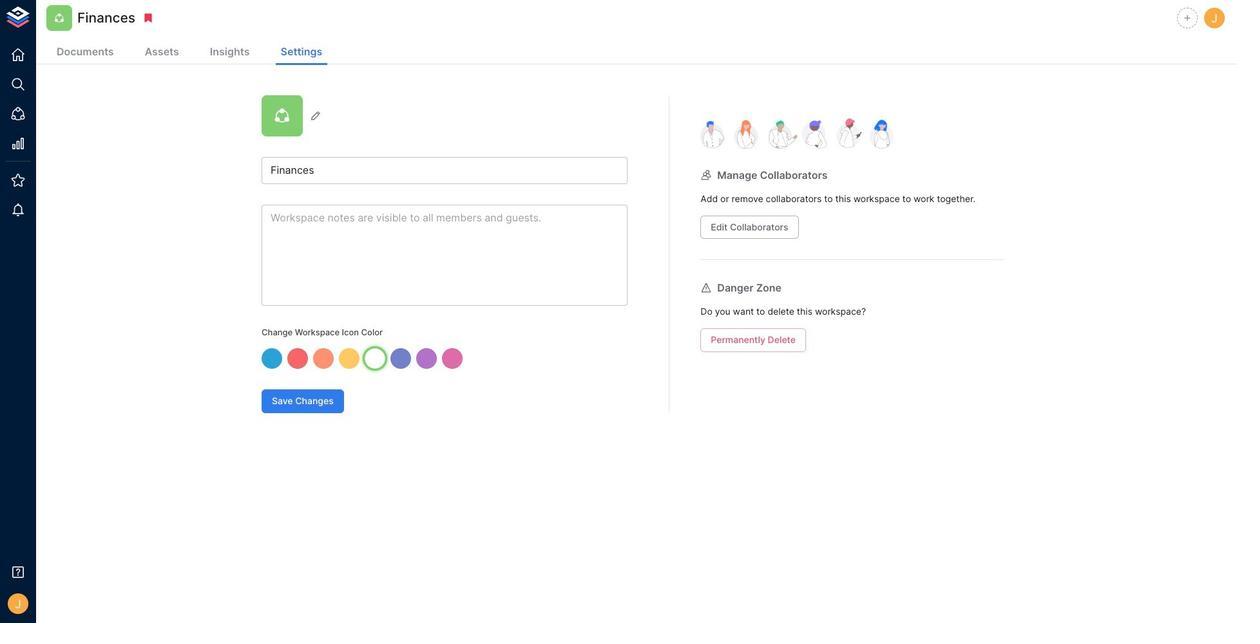 Task type: describe. For each thing, give the bounding box(es) containing it.
Workspace Name text field
[[262, 157, 628, 184]]



Task type: locate. For each thing, give the bounding box(es) containing it.
Workspace notes are visible to all members and guests. text field
[[262, 205, 628, 306]]

remove bookmark image
[[142, 12, 154, 24]]



